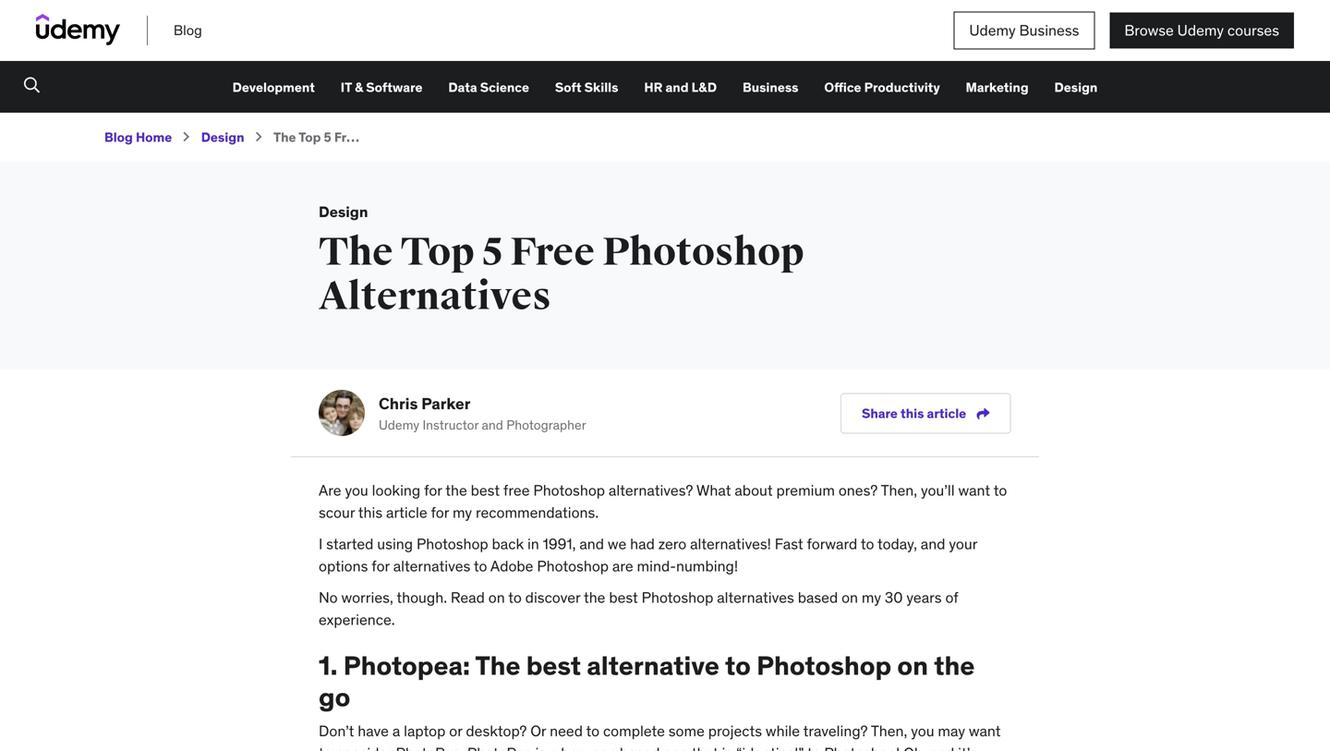 Task type: locate. For each thing, give the bounding box(es) containing it.
2 horizontal spatial the
[[934, 650, 975, 682]]

photopea:
[[343, 650, 470, 682]]

it & software link
[[341, 79, 423, 96]]

the right looking
[[446, 481, 467, 500]]

1 vertical spatial best
[[609, 588, 638, 607]]

article
[[927, 405, 967, 422], [386, 503, 427, 522]]

a right have
[[393, 722, 400, 740]]

though.
[[397, 588, 447, 607]]

udemy up marketing link
[[970, 21, 1016, 40]]

1 horizontal spatial design link
[[1055, 79, 1098, 96]]

1 horizontal spatial top
[[401, 228, 475, 276]]

0 horizontal spatial top
[[299, 129, 321, 146]]

courses
[[1228, 21, 1280, 40]]

and right instructor
[[482, 417, 503, 433]]

to inside the are you looking for the best free photoshop alternatives? what about premium ones? then, you'll want to scour this article for my recommendations.
[[994, 481, 1007, 500]]

no
[[319, 588, 338, 607]]

on inside 1. photopea: the best alternative to photoshop on the go don't have a laptop or desktop? or need to complete some projects while traveling? then, you may want to consider photopea. photopea is a browser-based app that is "identical" to photoshop! oh, and it'
[[898, 650, 929, 682]]

to right you'll
[[994, 481, 1007, 500]]

and inside chris parker udemy instructor and photographer
[[482, 417, 503, 433]]

1 horizontal spatial based
[[798, 588, 838, 607]]

photoshop
[[364, 129, 432, 146], [602, 228, 804, 276], [533, 481, 605, 500], [417, 535, 488, 554], [537, 557, 609, 576], [642, 588, 714, 607], [757, 650, 892, 682]]

0 horizontal spatial my
[[453, 503, 472, 522]]

1 vertical spatial article
[[386, 503, 427, 522]]

and left we
[[580, 535, 604, 554]]

0 vertical spatial business
[[1020, 21, 1080, 40]]

1 vertical spatial alternatives
[[717, 588, 794, 607]]

home
[[136, 129, 172, 146]]

blog for blog
[[174, 21, 202, 39]]

options
[[319, 557, 368, 576]]

chris parker image
[[319, 390, 365, 436]]

0 vertical spatial article
[[927, 405, 967, 422]]

this
[[901, 405, 924, 422], [358, 503, 383, 522]]

based
[[798, 588, 838, 607], [620, 744, 660, 751]]

what
[[697, 481, 731, 500]]

the inside 1. photopea: the best alternative to photoshop on the go don't have a laptop or desktop? or need to complete some projects while traveling? then, you may want to consider photopea. photopea is a browser-based app that is "identical" to photoshop! oh, and it'
[[475, 650, 521, 682]]

for down "using"
[[372, 557, 390, 576]]

1 horizontal spatial you
[[911, 722, 935, 740]]

based down the forward
[[798, 588, 838, 607]]

0 vertical spatial design
[[1055, 79, 1098, 96]]

best left free
[[471, 481, 500, 500]]

free
[[334, 129, 361, 146], [510, 228, 595, 276]]

design link right home
[[201, 129, 244, 146]]

0 horizontal spatial alternatives
[[393, 557, 471, 576]]

0 horizontal spatial the
[[273, 129, 296, 146]]

go
[[319, 681, 351, 713]]

to down adobe
[[508, 588, 522, 607]]

0 horizontal spatial you
[[345, 481, 368, 500]]

1 horizontal spatial blog
[[174, 21, 202, 39]]

1 vertical spatial this
[[358, 503, 383, 522]]

want right you'll
[[959, 481, 991, 500]]

1 horizontal spatial udemy
[[970, 21, 1016, 40]]

based down complete
[[620, 744, 660, 751]]

1 horizontal spatial this
[[901, 405, 924, 422]]

complete
[[603, 722, 665, 740]]

on down the years
[[898, 650, 929, 682]]

0 vertical spatial the
[[273, 129, 296, 146]]

photoshop inside 1. photopea: the best alternative to photoshop on the go don't have a laptop or desktop? or need to complete some projects while traveling? then, you may want to consider photopea. photopea is a browser-based app that is "identical" to photoshop! oh, and it'
[[757, 650, 892, 682]]

0 vertical spatial you
[[345, 481, 368, 500]]

on
[[489, 588, 505, 607], [842, 588, 858, 607], [898, 650, 929, 682]]

business up marketing link
[[1020, 21, 1080, 40]]

1 horizontal spatial alternatives
[[717, 588, 794, 607]]

is down or on the bottom of the page
[[535, 744, 546, 751]]

blog
[[174, 21, 202, 39], [104, 129, 133, 146]]

the up may
[[934, 650, 975, 682]]

0 vertical spatial blog
[[174, 21, 202, 39]]

1 vertical spatial the
[[319, 228, 393, 276]]

want inside the are you looking for the best free photoshop alternatives? what about premium ones? then, you'll want to scour this article for my recommendations.
[[959, 481, 991, 500]]

design right home
[[201, 129, 244, 146]]

0 vertical spatial then,
[[881, 481, 918, 500]]

2 horizontal spatial udemy
[[1178, 21, 1224, 40]]

0 horizontal spatial udemy
[[379, 417, 420, 433]]

2 vertical spatial the
[[475, 650, 521, 682]]

to left today, on the right of page
[[861, 535, 874, 554]]

hr and l&d link
[[644, 79, 717, 96]]

you inside 1. photopea: the best alternative to photoshop on the go don't have a laptop or desktop? or need to complete some projects while traveling? then, you may want to consider photopea. photopea is a browser-based app that is "identical" to photoshop! oh, and it'
[[911, 722, 935, 740]]

0 horizontal spatial business
[[743, 79, 799, 96]]

0 vertical spatial based
[[798, 588, 838, 607]]

browse udemy courses link
[[1110, 12, 1294, 49]]

then, up oh,
[[871, 722, 908, 740]]

1. photopea: the best alternative to photoshop on the go don't have a laptop or desktop? or need to complete some projects while traveling? then, you may want to consider photopea. photopea is a browser-based app that is "identical" to photoshop! oh, and it'
[[319, 650, 1001, 751]]

Search text field
[[0, 61, 55, 113]]

development
[[233, 79, 315, 96]]

for
[[424, 481, 442, 500], [431, 503, 449, 522], [372, 557, 390, 576]]

1 horizontal spatial the
[[584, 588, 606, 607]]

1 vertical spatial then,
[[871, 722, 908, 740]]

the inside 1. photopea: the best alternative to photoshop on the go don't have a laptop or desktop? or need to complete some projects while traveling? then, you may want to consider photopea. photopea is a browser-based app that is "identical" to photoshop! oh, and it'
[[934, 650, 975, 682]]

alternatives up though.
[[393, 557, 471, 576]]

data science
[[448, 79, 529, 96]]

0 horizontal spatial this
[[358, 503, 383, 522]]

then,
[[881, 481, 918, 500], [871, 722, 908, 740]]

discover
[[525, 588, 581, 607]]

started
[[326, 535, 374, 554]]

a down need
[[550, 744, 558, 751]]

some
[[669, 722, 705, 740]]

business right l&d
[[743, 79, 799, 96]]

1 vertical spatial blog
[[104, 129, 133, 146]]

alternatives
[[393, 557, 471, 576], [717, 588, 794, 607]]

0 vertical spatial the
[[446, 481, 467, 500]]

free inside design the top 5 free photoshop alternatives
[[510, 228, 595, 276]]

to
[[994, 481, 1007, 500], [861, 535, 874, 554], [474, 557, 487, 576], [508, 588, 522, 607], [725, 650, 751, 682], [586, 722, 600, 740], [319, 744, 332, 751], [807, 744, 821, 751]]

you inside the are you looking for the best free photoshop alternatives? what about premium ones? then, you'll want to scour this article for my recommendations.
[[345, 481, 368, 500]]

1 horizontal spatial is
[[722, 744, 733, 751]]

based inside 1. photopea: the best alternative to photoshop on the go don't have a laptop or desktop? or need to complete some projects while traveling? then, you may want to consider photopea. photopea is a browser-based app that is "identical" to photoshop! oh, and it'
[[620, 744, 660, 751]]

then, left you'll
[[881, 481, 918, 500]]

consider
[[336, 744, 392, 751]]

1 vertical spatial based
[[620, 744, 660, 751]]

business link
[[743, 79, 799, 96]]

0 horizontal spatial the
[[446, 481, 467, 500]]

2 vertical spatial design
[[319, 202, 368, 221]]

2 horizontal spatial best
[[609, 588, 638, 607]]

design down udemy business link
[[1055, 79, 1098, 96]]

1 horizontal spatial design
[[319, 202, 368, 221]]

and down may
[[930, 744, 955, 751]]

1 horizontal spatial my
[[862, 588, 882, 607]]

2 vertical spatial the
[[934, 650, 975, 682]]

0 vertical spatial 5
[[324, 129, 331, 146]]

best inside the are you looking for the best free photoshop alternatives? what about premium ones? then, you'll want to scour this article for my recommendations.
[[471, 481, 500, 500]]

the inside no worries, though. read on to discover the best photoshop alternatives based on my 30 years of experience.
[[584, 588, 606, 607]]

years
[[907, 588, 942, 607]]

5 inside design the top 5 free photoshop alternatives
[[482, 228, 503, 276]]

0 horizontal spatial based
[[620, 744, 660, 751]]

"identical"
[[736, 744, 804, 751]]

you up oh,
[[911, 722, 935, 740]]

the
[[446, 481, 467, 500], [584, 588, 606, 607], [934, 650, 975, 682]]

the
[[273, 129, 296, 146], [319, 228, 393, 276], [475, 650, 521, 682]]

instructor
[[423, 417, 479, 433]]

0 vertical spatial alternatives
[[434, 129, 509, 146]]

chris
[[379, 394, 418, 413]]

1 horizontal spatial the
[[319, 228, 393, 276]]

business inside udemy business link
[[1020, 21, 1080, 40]]

photographer
[[507, 417, 586, 433]]

0 horizontal spatial free
[[334, 129, 361, 146]]

best up need
[[526, 650, 581, 682]]

best down the are at the bottom left of the page
[[609, 588, 638, 607]]

2 horizontal spatial on
[[898, 650, 929, 682]]

for right looking
[[424, 481, 442, 500]]

the top 5 free photoshop alternatives
[[273, 129, 509, 146]]

0 horizontal spatial 5
[[324, 129, 331, 146]]

business
[[1020, 21, 1080, 40], [743, 79, 799, 96]]

0 vertical spatial a
[[393, 722, 400, 740]]

0 vertical spatial my
[[453, 503, 472, 522]]

that
[[692, 744, 719, 751]]

alternatives
[[434, 129, 509, 146], [319, 273, 551, 321]]

had
[[630, 535, 655, 554]]

blog home link
[[104, 129, 172, 146]]

parker
[[422, 394, 471, 413]]

alternatives down numbing! on the right bottom of the page
[[717, 588, 794, 607]]

this inside the are you looking for the best free photoshop alternatives? what about premium ones? then, you'll want to scour this article for my recommendations.
[[358, 503, 383, 522]]

1 vertical spatial for
[[431, 503, 449, 522]]

have
[[358, 722, 389, 740]]

udemy down chris
[[379, 417, 420, 433]]

1 vertical spatial top
[[401, 228, 475, 276]]

2 vertical spatial for
[[372, 557, 390, 576]]

1 horizontal spatial on
[[842, 588, 858, 607]]

article left "share icon"
[[927, 405, 967, 422]]

oh,
[[904, 744, 926, 751]]

udemy
[[970, 21, 1016, 40], [1178, 21, 1224, 40], [379, 417, 420, 433]]

1 horizontal spatial article
[[927, 405, 967, 422]]

0 horizontal spatial best
[[471, 481, 500, 500]]

best
[[471, 481, 500, 500], [609, 588, 638, 607], [526, 650, 581, 682]]

1 vertical spatial want
[[969, 722, 1001, 740]]

for up though.
[[431, 503, 449, 522]]

1 vertical spatial free
[[510, 228, 595, 276]]

1 vertical spatial alternatives
[[319, 273, 551, 321]]

it & software
[[341, 79, 423, 96]]

1 horizontal spatial business
[[1020, 21, 1080, 40]]

1 horizontal spatial 5
[[482, 228, 503, 276]]

my inside the are you looking for the best free photoshop alternatives? what about premium ones? then, you'll want to scour this article for my recommendations.
[[453, 503, 472, 522]]

this right share
[[901, 405, 924, 422]]

1 vertical spatial my
[[862, 588, 882, 607]]

we
[[608, 535, 627, 554]]

hr and l&d
[[644, 79, 717, 96]]

1 vertical spatial design
[[201, 129, 244, 146]]

udemy right 'browse'
[[1178, 21, 1224, 40]]

0 vertical spatial design link
[[1055, 79, 1098, 96]]

and left your
[[921, 535, 946, 554]]

desktop?
[[466, 722, 527, 740]]

udemy business link
[[954, 11, 1095, 50]]

to down traveling?
[[807, 744, 821, 751]]

0 vertical spatial alternatives
[[393, 557, 471, 576]]

my inside no worries, though. read on to discover the best photoshop alternatives based on my 30 years of experience.
[[862, 588, 882, 607]]

1 vertical spatial the
[[584, 588, 606, 607]]

0 horizontal spatial design link
[[201, 129, 244, 146]]

0 horizontal spatial article
[[386, 503, 427, 522]]

photoshop inside the are you looking for the best free photoshop alternatives? what about premium ones? then, you'll want to scour this article for my recommendations.
[[533, 481, 605, 500]]

design link
[[1055, 79, 1098, 96], [201, 129, 244, 146]]

1 vertical spatial 5
[[482, 228, 503, 276]]

alternatives inside design the top 5 free photoshop alternatives
[[319, 273, 551, 321]]

forward
[[807, 535, 858, 554]]

1 horizontal spatial free
[[510, 228, 595, 276]]

this right scour
[[358, 503, 383, 522]]

design down the top 5 free photoshop alternatives
[[319, 202, 368, 221]]

2 vertical spatial best
[[526, 650, 581, 682]]

0 vertical spatial best
[[471, 481, 500, 500]]

0 horizontal spatial is
[[535, 744, 546, 751]]

you
[[345, 481, 368, 500], [911, 722, 935, 740]]

alternatives?
[[609, 481, 693, 500]]

1 horizontal spatial a
[[550, 744, 558, 751]]

the right the 'discover'
[[584, 588, 606, 607]]

1 vertical spatial you
[[911, 722, 935, 740]]

design link down udemy business link
[[1055, 79, 1098, 96]]

fast
[[775, 535, 803, 554]]

to left adobe
[[474, 557, 487, 576]]

you right are
[[345, 481, 368, 500]]

1 is from the left
[[535, 744, 546, 751]]

photopea
[[467, 744, 532, 751]]

is down projects
[[722, 744, 733, 751]]

photoshop inside design the top 5 free photoshop alternatives
[[602, 228, 804, 276]]

0 horizontal spatial on
[[489, 588, 505, 607]]

2 horizontal spatial design
[[1055, 79, 1098, 96]]

article down looking
[[386, 503, 427, 522]]

0 vertical spatial want
[[959, 481, 991, 500]]

to down don't
[[319, 744, 332, 751]]

1 horizontal spatial best
[[526, 650, 581, 682]]

want right may
[[969, 722, 1001, 740]]

design
[[1055, 79, 1098, 96], [201, 129, 244, 146], [319, 202, 368, 221]]

2 horizontal spatial the
[[475, 650, 521, 682]]

design inside design the top 5 free photoshop alternatives
[[319, 202, 368, 221]]

0 vertical spatial free
[[334, 129, 361, 146]]

1 vertical spatial design link
[[201, 129, 244, 146]]

on left 30
[[842, 588, 858, 607]]

design the top 5 free photoshop alternatives
[[319, 202, 804, 321]]

recommendations.
[[476, 503, 599, 522]]

article inside the are you looking for the best free photoshop alternatives? what about premium ones? then, you'll want to scour this article for my recommendations.
[[386, 503, 427, 522]]

my
[[453, 503, 472, 522], [862, 588, 882, 607]]

0 horizontal spatial blog
[[104, 129, 133, 146]]

a
[[393, 722, 400, 740], [550, 744, 558, 751]]

on right read
[[489, 588, 505, 607]]

udemy inside chris parker udemy instructor and photographer
[[379, 417, 420, 433]]



Task type: describe. For each thing, give the bounding box(es) containing it.
software
[[366, 79, 423, 96]]

projects
[[708, 722, 762, 740]]

1.
[[319, 650, 338, 682]]

don't
[[319, 722, 354, 740]]

marketing
[[966, 79, 1029, 96]]

using
[[377, 535, 413, 554]]

best inside 1. photopea: the best alternative to photoshop on the go don't have a laptop or desktop? or need to complete some projects while traveling? then, you may want to consider photopea. photopea is a browser-based app that is "identical" to photoshop! oh, and it'
[[526, 650, 581, 682]]

office
[[825, 79, 862, 96]]

laptop
[[404, 722, 446, 740]]

soft skills
[[555, 79, 619, 96]]

photopea.
[[396, 744, 464, 751]]

share this article
[[862, 405, 970, 422]]

office productivity
[[825, 79, 940, 96]]

browse
[[1125, 21, 1174, 40]]

the inside design the top 5 free photoshop alternatives
[[319, 228, 393, 276]]

&
[[355, 79, 363, 96]]

the inside the are you looking for the best free photoshop alternatives? what about premium ones? then, you'll want to scour this article for my recommendations.
[[446, 481, 467, 500]]

top inside design the top 5 free photoshop alternatives
[[401, 228, 475, 276]]

0 horizontal spatial a
[[393, 722, 400, 740]]

traveling?
[[804, 722, 868, 740]]

browse udemy courses
[[1125, 21, 1280, 40]]

photoshop!
[[824, 744, 900, 751]]

free
[[503, 481, 530, 500]]

hr
[[644, 79, 663, 96]]

browser-
[[561, 744, 620, 751]]

it
[[341, 79, 352, 96]]

skills
[[585, 79, 619, 96]]

productivity
[[865, 79, 940, 96]]

udemy business
[[970, 21, 1080, 40]]

science
[[480, 79, 529, 96]]

to inside no worries, though. read on to discover the best photoshop alternatives based on my 30 years of experience.
[[508, 588, 522, 607]]

0 vertical spatial this
[[901, 405, 924, 422]]

then, inside the are you looking for the best free photoshop alternatives? what about premium ones? then, you'll want to scour this article for my recommendations.
[[881, 481, 918, 500]]

2 is from the left
[[722, 744, 733, 751]]

and right hr
[[666, 79, 689, 96]]

or
[[449, 722, 462, 740]]

office productivity link
[[825, 79, 940, 96]]

blog home
[[104, 129, 172, 146]]

development link
[[233, 79, 315, 96]]

share icon image
[[977, 407, 990, 422]]

looking
[[372, 481, 421, 500]]

while
[[766, 722, 800, 740]]

mind-
[[637, 557, 676, 576]]

no worries, though. read on to discover the best photoshop alternatives based on my 30 years of experience.
[[319, 588, 959, 629]]

0 vertical spatial top
[[299, 129, 321, 146]]

for inside i started using photoshop back in 1991, and we had zero alternatives! fast forward to today, and your options for alternatives to adobe photoshop are mind-numbing!
[[372, 557, 390, 576]]

blog for blog home
[[104, 129, 133, 146]]

soft
[[555, 79, 582, 96]]

scour
[[319, 503, 355, 522]]

you'll
[[921, 481, 955, 500]]

share
[[862, 405, 898, 422]]

to up the browser- at the left bottom of page
[[586, 722, 600, 740]]

numbing!
[[676, 557, 738, 576]]

i
[[319, 535, 323, 554]]

are you looking for the best free photoshop alternatives? what about premium ones? then, you'll want to scour this article for my recommendations.
[[319, 481, 1007, 522]]

30
[[885, 588, 903, 607]]

experience.
[[319, 610, 395, 629]]

worries,
[[341, 588, 393, 607]]

best inside no worries, though. read on to discover the best photoshop alternatives based on my 30 years of experience.
[[609, 588, 638, 607]]

premium
[[777, 481, 835, 500]]

data science link
[[448, 79, 529, 96]]

marketing link
[[966, 79, 1029, 96]]

and inside 1. photopea: the best alternative to photoshop on the go don't have a laptop or desktop? or need to complete some projects while traveling? then, you may want to consider photopea. photopea is a browser-based app that is "identical" to photoshop! oh, and it'
[[930, 744, 955, 751]]

or
[[531, 722, 546, 740]]

in
[[528, 535, 539, 554]]

are
[[319, 481, 341, 500]]

alternatives inside no worries, though. read on to discover the best photoshop alternatives based on my 30 years of experience.
[[717, 588, 794, 607]]

want inside 1. photopea: the best alternative to photoshop on the go don't have a laptop or desktop? or need to complete some projects while traveling? then, you may want to consider photopea. photopea is a browser-based app that is "identical" to photoshop! oh, and it'
[[969, 722, 1001, 740]]

l&d
[[692, 79, 717, 96]]

data
[[448, 79, 477, 96]]

0 horizontal spatial design
[[201, 129, 244, 146]]

are
[[613, 557, 634, 576]]

alternatives!
[[690, 535, 771, 554]]

app
[[664, 744, 689, 751]]

your
[[949, 535, 978, 554]]

adobe
[[491, 557, 534, 576]]

then, inside 1. photopea: the best alternative to photoshop on the go don't have a laptop or desktop? or need to complete some projects while traveling? then, you may want to consider photopea. photopea is a browser-based app that is "identical" to photoshop! oh, and it'
[[871, 722, 908, 740]]

ones?
[[839, 481, 878, 500]]

photoshop inside no worries, though. read on to discover the best photoshop alternatives based on my 30 years of experience.
[[642, 588, 714, 607]]

1 vertical spatial a
[[550, 744, 558, 751]]

chris parker udemy instructor and photographer
[[379, 394, 586, 433]]

0 vertical spatial for
[[424, 481, 442, 500]]

may
[[938, 722, 966, 740]]

udemy image
[[36, 11, 120, 48]]

i started using photoshop back in 1991, and we had zero alternatives! fast forward to today, and your options for alternatives to adobe photoshop are mind-numbing!
[[319, 535, 978, 576]]

alternative
[[587, 650, 720, 682]]

to up projects
[[725, 650, 751, 682]]

about
[[735, 481, 773, 500]]

soft skills link
[[555, 79, 619, 96]]

based inside no worries, though. read on to discover the best photoshop alternatives based on my 30 years of experience.
[[798, 588, 838, 607]]

zero
[[659, 535, 687, 554]]

1 vertical spatial business
[[743, 79, 799, 96]]

1991,
[[543, 535, 576, 554]]

alternatives inside i started using photoshop back in 1991, and we had zero alternatives! fast forward to today, and your options for alternatives to adobe photoshop are mind-numbing!
[[393, 557, 471, 576]]

today,
[[878, 535, 917, 554]]

of
[[946, 588, 959, 607]]

search icon image
[[24, 76, 40, 94]]



Task type: vqa. For each thing, say whether or not it's contained in the screenshot.
right Top
yes



